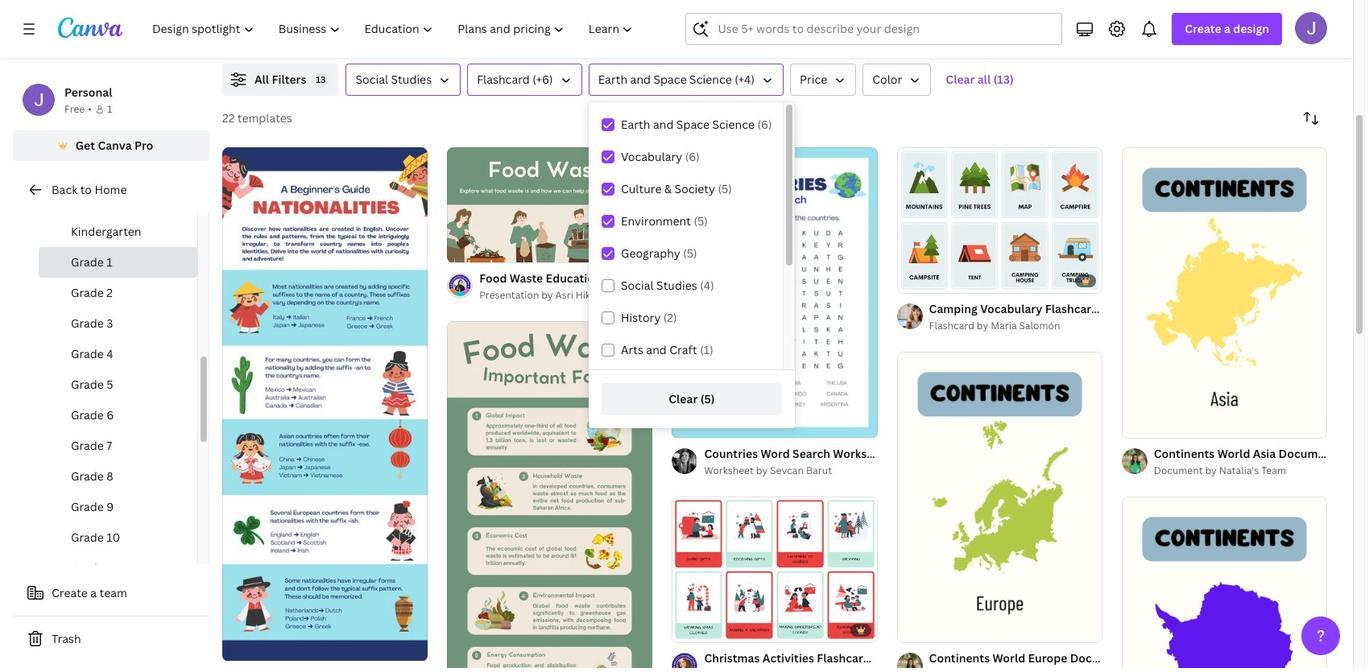 Task type: describe. For each thing, give the bounding box(es) containing it.
create a design button
[[1173, 13, 1283, 45]]

team
[[100, 586, 127, 601]]

space for (6)
[[677, 117, 710, 132]]

nationalities infographic in white blue cute fun style image
[[222, 147, 428, 661]]

pre-school link
[[39, 186, 197, 217]]

grade for grade 3
[[71, 316, 104, 331]]

13
[[316, 73, 326, 85]]

style for countries word search worksheet blue in cute fun style worksheet by sevcan barut
[[987, 446, 1015, 462]]

2 vertical spatial of
[[690, 624, 699, 636]]

0 horizontal spatial in
[[879, 651, 889, 667]]

christmas
[[705, 651, 760, 667]]

pre-
[[71, 193, 93, 209]]

1 horizontal spatial 5
[[926, 274, 932, 286]]

flashcard inside 'button'
[[477, 72, 530, 87]]

grade 7
[[71, 438, 112, 454]]

grade for grade 11
[[71, 561, 104, 576]]

grade 3
[[71, 316, 113, 331]]

6
[[107, 408, 114, 423]]

free •
[[64, 102, 92, 116]]

9
[[107, 500, 114, 515]]

canva
[[98, 138, 132, 153]]

grade 1
[[71, 255, 113, 270]]

(13)
[[994, 72, 1014, 87]]

geography
[[621, 246, 681, 261]]

maria
[[991, 319, 1017, 333]]

clear all (13)
[[946, 72, 1014, 87]]

grade 4
[[71, 346, 113, 362]]

grade 6 link
[[39, 400, 197, 431]]

social for social studies
[[356, 72, 388, 87]]

grade for grade 5
[[71, 377, 104, 392]]

style for christmas activities flashcards in red and green cartoon style
[[1023, 651, 1051, 667]]

(4)
[[700, 278, 714, 293]]

Search search field
[[718, 14, 1053, 44]]

studies for social studies (4)
[[657, 278, 698, 293]]

earth and space science (+4) button
[[589, 64, 784, 96]]

cartoon
[[975, 651, 1020, 667]]

barut
[[806, 464, 832, 478]]

flashcards for activities
[[817, 651, 876, 667]]

grade 2
[[71, 285, 113, 301]]

worksheet by sevcan barut link
[[705, 463, 878, 479]]

1 of 2
[[684, 624, 706, 636]]

0 horizontal spatial vocabulary
[[621, 149, 683, 164]]

(+4)
[[735, 72, 755, 87]]

back to home
[[52, 182, 127, 197]]

back to home link
[[13, 174, 209, 206]]

grade 8
[[71, 469, 113, 484]]

get
[[75, 138, 95, 153]]

kindergarten link
[[39, 217, 197, 247]]

school
[[93, 193, 130, 209]]

0 vertical spatial (6)
[[758, 117, 772, 132]]

back
[[52, 182, 78, 197]]

document by natalia's team link
[[1154, 463, 1328, 479]]

hikmatunnisa
[[576, 288, 640, 302]]

earth and space science (6)
[[621, 117, 772, 132]]

&
[[665, 181, 672, 197]]

get canva pro
[[75, 138, 153, 153]]

create a team button
[[13, 578, 209, 610]]

earth for earth and space science (+4)
[[598, 72, 628, 87]]

1 horizontal spatial 2
[[701, 624, 706, 636]]

presentation
[[480, 288, 539, 302]]

grade 7 link
[[39, 431, 197, 462]]

flashcard by maria salomón link
[[930, 318, 1103, 335]]

document by natalia's team
[[1154, 464, 1287, 478]]

in inside countries word search worksheet blue in cute fun style worksheet by sevcan barut
[[922, 446, 933, 462]]

1 of 5
[[909, 274, 932, 286]]

and right red
[[916, 651, 937, 667]]

christmas activities flashcards in red and green cartoon style link
[[705, 650, 1051, 668]]

flashcard inside camping vocabulary flashcards in colorful illustrative style flashcard by maria salomón
[[930, 319, 975, 333]]

presentation by asri hikmatunnisa link
[[480, 288, 653, 304]]

grade 10
[[71, 530, 120, 545]]

1 for 1
[[107, 102, 112, 116]]

clear for clear (5)
[[669, 392, 698, 407]]

by left asri
[[542, 288, 553, 302]]

1 horizontal spatial 10
[[476, 243, 487, 255]]

cute
[[935, 446, 961, 462]]

christmas activities flashcards in red and green cartoon style image
[[672, 497, 878, 643]]

free
[[64, 102, 85, 116]]

activities
[[763, 651, 815, 667]]

style inside camping vocabulary flashcards in colorful illustrative style flashcard by maria salomón
[[1231, 302, 1259, 317]]

word
[[761, 446, 790, 462]]

1 of 10 link
[[447, 147, 653, 263]]

science for (6)
[[713, 117, 755, 132]]

grade 8 link
[[39, 462, 197, 492]]

countries word search worksheet blue in cute fun style image
[[672, 148, 878, 438]]

kindergarten
[[71, 224, 141, 239]]

of for flashcard by maria salomón
[[915, 274, 924, 286]]

8
[[107, 469, 113, 484]]

(5) for environment (5)
[[694, 214, 708, 229]]

culture & society (5)
[[621, 181, 732, 197]]

grade 10 link
[[39, 523, 197, 554]]

countries word search worksheet blue in cute fun style link
[[705, 446, 1015, 463]]

1 vertical spatial (6)
[[685, 149, 700, 164]]

get canva pro button
[[13, 131, 209, 161]]

(1)
[[700, 342, 714, 358]]

christmas activities flashcards in red and green cartoon style
[[705, 651, 1051, 667]]

color button
[[863, 64, 932, 96]]

history
[[621, 310, 661, 326]]

and for earth and space science (+4)
[[631, 72, 651, 87]]

of for presentation by asri hikmatunnisa
[[465, 243, 474, 255]]

top level navigation element
[[142, 13, 647, 45]]

environment (5)
[[621, 214, 708, 229]]

personal
[[64, 85, 112, 100]]

flashcard (+6) button
[[467, 64, 582, 96]]

grade 9 link
[[39, 492, 197, 523]]



Task type: vqa. For each thing, say whether or not it's contained in the screenshot.
the top Space
yes



Task type: locate. For each thing, give the bounding box(es) containing it.
worksheet
[[833, 446, 892, 462], [705, 464, 754, 478]]

create
[[1186, 21, 1222, 36], [52, 586, 88, 601]]

0 vertical spatial 5
[[926, 274, 932, 286]]

grade up create a team
[[71, 561, 104, 576]]

0 horizontal spatial of
[[465, 243, 474, 255]]

society
[[675, 181, 716, 197]]

grade left the 7
[[71, 438, 104, 454]]

grade for grade 2
[[71, 285, 104, 301]]

red
[[892, 651, 913, 667]]

grade for grade 9
[[71, 500, 104, 515]]

10 up presentation at the top left of page
[[476, 243, 487, 255]]

vocabulary up culture
[[621, 149, 683, 164]]

grade up grade 2
[[71, 255, 104, 270]]

flashcards left red
[[817, 651, 876, 667]]

22
[[222, 110, 235, 126]]

flashcard down the camping
[[930, 319, 975, 333]]

flashcard left (+6)
[[477, 72, 530, 87]]

price button
[[790, 64, 857, 96]]

and up vocabulary (6)
[[653, 117, 674, 132]]

social right 13
[[356, 72, 388, 87]]

natalia's
[[1220, 464, 1260, 478]]

studies inside button
[[391, 72, 432, 87]]

fun
[[964, 446, 984, 462]]

home
[[95, 182, 127, 197]]

continents world europe document in green blue white illustrative style image
[[897, 352, 1103, 643]]

1 horizontal spatial a
[[1225, 21, 1231, 36]]

0 vertical spatial flashcards
[[1046, 302, 1105, 317]]

1 horizontal spatial (6)
[[758, 117, 772, 132]]

1 vertical spatial earth
[[621, 117, 651, 132]]

earth up vocabulary (6)
[[621, 117, 651, 132]]

style inside countries word search worksheet blue in cute fun style worksheet by sevcan barut
[[987, 446, 1015, 462]]

grade for grade 7
[[71, 438, 104, 454]]

0 horizontal spatial (6)
[[685, 149, 700, 164]]

grade down grade 4
[[71, 377, 104, 392]]

and
[[631, 72, 651, 87], [653, 117, 674, 132], [647, 342, 667, 358], [916, 651, 937, 667]]

trash link
[[13, 624, 209, 656]]

by
[[542, 288, 553, 302], [977, 319, 989, 333], [756, 464, 768, 478], [1206, 464, 1217, 478]]

flashcards inside camping vocabulary flashcards in colorful illustrative style flashcard by maria salomón
[[1046, 302, 1105, 317]]

by inside camping vocabulary flashcards in colorful illustrative style flashcard by maria salomón
[[977, 319, 989, 333]]

camping vocabulary flashcards in colorful illustrative style image
[[897, 148, 1103, 293]]

flashcard (+6)
[[477, 72, 553, 87]]

templates
[[238, 110, 292, 126]]

grade for grade 6
[[71, 408, 104, 423]]

a for design
[[1225, 21, 1231, 36]]

arts and craft (1)
[[621, 342, 714, 358]]

and inside button
[[631, 72, 651, 87]]

(5) up the social studies (4)
[[683, 246, 697, 261]]

by left natalia's
[[1206, 464, 1217, 478]]

grade for grade 4
[[71, 346, 104, 362]]

vocabulary inside camping vocabulary flashcards in colorful illustrative style flashcard by maria salomón
[[981, 302, 1043, 317]]

grade left 4 in the bottom left of the page
[[71, 346, 104, 362]]

1 for 1 of 10
[[459, 243, 463, 255]]

0 horizontal spatial style
[[987, 446, 1015, 462]]

1 vertical spatial 5
[[107, 377, 113, 392]]

0 vertical spatial clear
[[946, 72, 975, 87]]

and up earth and space science (6)
[[631, 72, 651, 87]]

2 up 3
[[107, 285, 113, 301]]

in left red
[[879, 651, 889, 667]]

None search field
[[686, 13, 1063, 45]]

grade for grade 10
[[71, 530, 104, 545]]

a left team
[[90, 586, 97, 601]]

create down grade 11
[[52, 586, 88, 601]]

continents world antarctica document in blue white illustrative style image
[[1122, 497, 1328, 669]]

earth right (+6)
[[598, 72, 628, 87]]

jacob simon image
[[1296, 12, 1328, 44]]

and for arts and craft (1)
[[647, 342, 667, 358]]

social up history
[[621, 278, 654, 293]]

pro
[[135, 138, 153, 153]]

studies for social studies
[[391, 72, 432, 87]]

studies down top level navigation element
[[391, 72, 432, 87]]

grade left 9
[[71, 500, 104, 515]]

a left the design
[[1225, 21, 1231, 36]]

0 horizontal spatial 10
[[107, 530, 120, 545]]

of
[[465, 243, 474, 255], [915, 274, 924, 286], [690, 624, 699, 636]]

0 horizontal spatial worksheet
[[705, 464, 754, 478]]

flashcards left in
[[1046, 302, 1105, 317]]

sevcan
[[770, 464, 804, 478]]

a inside dropdown button
[[1225, 21, 1231, 36]]

by inside countries word search worksheet blue in cute fun style worksheet by sevcan barut
[[756, 464, 768, 478]]

0 vertical spatial social
[[356, 72, 388, 87]]

(5) right society
[[718, 181, 732, 197]]

1 horizontal spatial style
[[1023, 651, 1051, 667]]

vocabulary up 'flashcard by maria salomón' link
[[981, 302, 1043, 317]]

food waste educational presentation in beige green illustrative style image
[[447, 147, 653, 263]]

10 grade from the top
[[71, 530, 104, 545]]

6 grade from the top
[[71, 408, 104, 423]]

filters
[[272, 72, 307, 87]]

clear for clear all (13)
[[946, 72, 975, 87]]

1 vertical spatial clear
[[669, 392, 698, 407]]

1 vertical spatial flashcards
[[817, 651, 876, 667]]

grade left 6
[[71, 408, 104, 423]]

1 horizontal spatial of
[[690, 624, 699, 636]]

grade for grade 8
[[71, 469, 104, 484]]

earth for earth and space science (6)
[[621, 117, 651, 132]]

earth and space science (+4)
[[598, 72, 755, 87]]

0 vertical spatial create
[[1186, 21, 1222, 36]]

5 grade from the top
[[71, 377, 104, 392]]

0 horizontal spatial create
[[52, 586, 88, 601]]

4 grade from the top
[[71, 346, 104, 362]]

1 vertical spatial vocabulary
[[981, 302, 1043, 317]]

(5) down "(1)"
[[701, 392, 715, 407]]

grade inside 'link'
[[71, 500, 104, 515]]

social studies (4)
[[621, 278, 714, 293]]

vocabulary (6)
[[621, 149, 700, 164]]

0 vertical spatial vocabulary
[[621, 149, 683, 164]]

continents world asia document in yellow blue white illustrative style image
[[1122, 148, 1328, 438]]

science
[[690, 72, 732, 87], [713, 117, 755, 132]]

grade left 3
[[71, 316, 104, 331]]

flashcards inside christmas activities flashcards in red and green cartoon style link
[[817, 651, 876, 667]]

a inside button
[[90, 586, 97, 601]]

geography (5)
[[621, 246, 697, 261]]

1 vertical spatial create
[[52, 586, 88, 601]]

create for create a design
[[1186, 21, 1222, 36]]

10 down the grade 9 'link'
[[107, 530, 120, 545]]

1 vertical spatial 2
[[701, 624, 706, 636]]

Sort by button
[[1296, 102, 1328, 135]]

to
[[80, 182, 92, 197]]

2
[[107, 285, 113, 301], [701, 624, 706, 636]]

8 grade from the top
[[71, 469, 104, 484]]

7
[[107, 438, 112, 454]]

4
[[107, 346, 113, 362]]

9 grade from the top
[[71, 500, 104, 515]]

5 down 4 in the bottom left of the page
[[107, 377, 113, 392]]

1 vertical spatial flashcard
[[930, 319, 975, 333]]

illustrative
[[1168, 302, 1228, 317]]

grade inside "link"
[[71, 346, 104, 362]]

space up earth and space science (6)
[[654, 72, 687, 87]]

green
[[939, 651, 973, 667]]

13 filter options selected element
[[313, 72, 329, 88]]

all
[[255, 72, 269, 87]]

0 horizontal spatial clear
[[669, 392, 698, 407]]

3 grade from the top
[[71, 316, 104, 331]]

1 vertical spatial studies
[[657, 278, 698, 293]]

in right blue
[[922, 446, 933, 462]]

0 vertical spatial science
[[690, 72, 732, 87]]

all
[[978, 72, 991, 87]]

studies
[[391, 72, 432, 87], [657, 278, 698, 293]]

1 of 10
[[459, 243, 487, 255]]

2 horizontal spatial style
[[1231, 302, 1259, 317]]

(5) inside button
[[701, 392, 715, 407]]

in
[[922, 446, 933, 462], [879, 651, 889, 667]]

style right the fun at the right of page
[[987, 446, 1015, 462]]

(5) down society
[[694, 214, 708, 229]]

2 grade from the top
[[71, 285, 104, 301]]

10
[[476, 243, 487, 255], [107, 530, 120, 545]]

1 vertical spatial space
[[677, 117, 710, 132]]

0 horizontal spatial flashcards
[[817, 651, 876, 667]]

earth inside button
[[598, 72, 628, 87]]

0 horizontal spatial a
[[90, 586, 97, 601]]

color
[[873, 72, 903, 87]]

a for team
[[90, 586, 97, 601]]

social studies button
[[346, 64, 461, 96]]

clear
[[946, 72, 975, 87], [669, 392, 698, 407]]

environment
[[621, 214, 691, 229]]

1 vertical spatial a
[[90, 586, 97, 601]]

worksheet down the 'countries'
[[705, 464, 754, 478]]

by left maria
[[977, 319, 989, 333]]

grade left 8
[[71, 469, 104, 484]]

1 vertical spatial in
[[879, 651, 889, 667]]

clear down craft
[[669, 392, 698, 407]]

science left (+4)
[[690, 72, 732, 87]]

0 vertical spatial a
[[1225, 21, 1231, 36]]

1 for 1 of 5
[[909, 274, 913, 286]]

5 up the camping
[[926, 274, 932, 286]]

grade 5 link
[[39, 370, 197, 400]]

clear (5)
[[669, 392, 715, 407]]

style right the "illustrative"
[[1231, 302, 1259, 317]]

in
[[1107, 302, 1118, 317]]

2 vertical spatial style
[[1023, 651, 1051, 667]]

2 horizontal spatial of
[[915, 274, 924, 286]]

style
[[1231, 302, 1259, 317], [987, 446, 1015, 462], [1023, 651, 1051, 667]]

0 vertical spatial of
[[465, 243, 474, 255]]

1 horizontal spatial create
[[1186, 21, 1222, 36]]

grade inside "link"
[[71, 561, 104, 576]]

social studies
[[356, 72, 432, 87]]

culture
[[621, 181, 662, 197]]

1 horizontal spatial social
[[621, 278, 654, 293]]

worksheet left blue
[[833, 446, 892, 462]]

grade 5
[[71, 377, 113, 392]]

and for earth and space science (6)
[[653, 117, 674, 132]]

create inside create a team button
[[52, 586, 88, 601]]

2 up christmas
[[701, 624, 706, 636]]

science inside button
[[690, 72, 732, 87]]

0 vertical spatial 10
[[476, 243, 487, 255]]

1 grade from the top
[[71, 255, 104, 270]]

1 horizontal spatial worksheet
[[833, 446, 892, 462]]

grade 4 link
[[39, 339, 197, 370]]

1 vertical spatial 10
[[107, 530, 120, 545]]

space inside button
[[654, 72, 687, 87]]

clear left "all"
[[946, 72, 975, 87]]

1 horizontal spatial in
[[922, 446, 933, 462]]

1 horizontal spatial clear
[[946, 72, 975, 87]]

social for social studies (4)
[[621, 278, 654, 293]]

camping vocabulary flashcards in colorful illustrative style flashcard by maria salomón
[[930, 302, 1259, 333]]

price
[[800, 72, 828, 87]]

(5) for clear (5)
[[701, 392, 715, 407]]

create for create a team
[[52, 586, 88, 601]]

0 vertical spatial style
[[1231, 302, 1259, 317]]

0 horizontal spatial studies
[[391, 72, 432, 87]]

search
[[793, 446, 831, 462]]

1 vertical spatial science
[[713, 117, 755, 132]]

studies left (4) on the top right of page
[[657, 278, 698, 293]]

1 horizontal spatial flashcards
[[1046, 302, 1105, 317]]

flashcards for vocabulary
[[1046, 302, 1105, 317]]

0 vertical spatial 2
[[107, 285, 113, 301]]

1 vertical spatial of
[[915, 274, 924, 286]]

create inside create a design dropdown button
[[1186, 21, 1222, 36]]

create left the design
[[1186, 21, 1222, 36]]

style right cartoon
[[1023, 651, 1051, 667]]

grade down grade 9
[[71, 530, 104, 545]]

social inside button
[[356, 72, 388, 87]]

grade 11 link
[[39, 554, 197, 584]]

craft
[[670, 342, 698, 358]]

grade 6
[[71, 408, 114, 423]]

1 vertical spatial social
[[621, 278, 654, 293]]

food waste important facts educational infographic in green beige illustrative style image
[[447, 321, 653, 669]]

history (2)
[[621, 310, 677, 326]]

science for (+4)
[[690, 72, 732, 87]]

space for (+4)
[[654, 72, 687, 87]]

0 horizontal spatial 2
[[107, 285, 113, 301]]

0 horizontal spatial flashcard
[[477, 72, 530, 87]]

1 horizontal spatial flashcard
[[930, 319, 975, 333]]

grade for grade 1
[[71, 255, 104, 270]]

0 vertical spatial in
[[922, 446, 933, 462]]

science down (+4)
[[713, 117, 755, 132]]

by down the word
[[756, 464, 768, 478]]

1
[[107, 102, 112, 116], [459, 243, 463, 255], [107, 255, 113, 270], [909, 274, 913, 286], [684, 624, 688, 636]]

0 vertical spatial earth
[[598, 72, 628, 87]]

clear all (13) button
[[938, 64, 1022, 96]]

0 vertical spatial flashcard
[[477, 72, 530, 87]]

1 of 5 link
[[897, 147, 1103, 293]]

grade down grade 1 at the top left of page
[[71, 285, 104, 301]]

grade 2 link
[[39, 278, 197, 309]]

grade 11
[[71, 561, 119, 576]]

camping
[[930, 302, 978, 317]]

team
[[1262, 464, 1287, 478]]

1 for 1 of 2
[[684, 624, 688, 636]]

0 horizontal spatial 5
[[107, 377, 113, 392]]

grade 9
[[71, 500, 114, 515]]

1 horizontal spatial vocabulary
[[981, 302, 1043, 317]]

space down earth and space science (+4) button
[[677, 117, 710, 132]]

and right arts
[[647, 342, 667, 358]]

1 vertical spatial worksheet
[[705, 464, 754, 478]]

document
[[1154, 464, 1203, 478]]

(5) for geography (5)
[[683, 246, 697, 261]]

(2)
[[664, 310, 677, 326]]

0 horizontal spatial social
[[356, 72, 388, 87]]

0 vertical spatial space
[[654, 72, 687, 87]]

1 vertical spatial style
[[987, 446, 1015, 462]]

0 vertical spatial worksheet
[[833, 446, 892, 462]]

0 vertical spatial studies
[[391, 72, 432, 87]]

11 grade from the top
[[71, 561, 104, 576]]

(6)
[[758, 117, 772, 132], [685, 149, 700, 164]]

1 horizontal spatial studies
[[657, 278, 698, 293]]

7 grade from the top
[[71, 438, 104, 454]]

countries
[[705, 446, 758, 462]]



